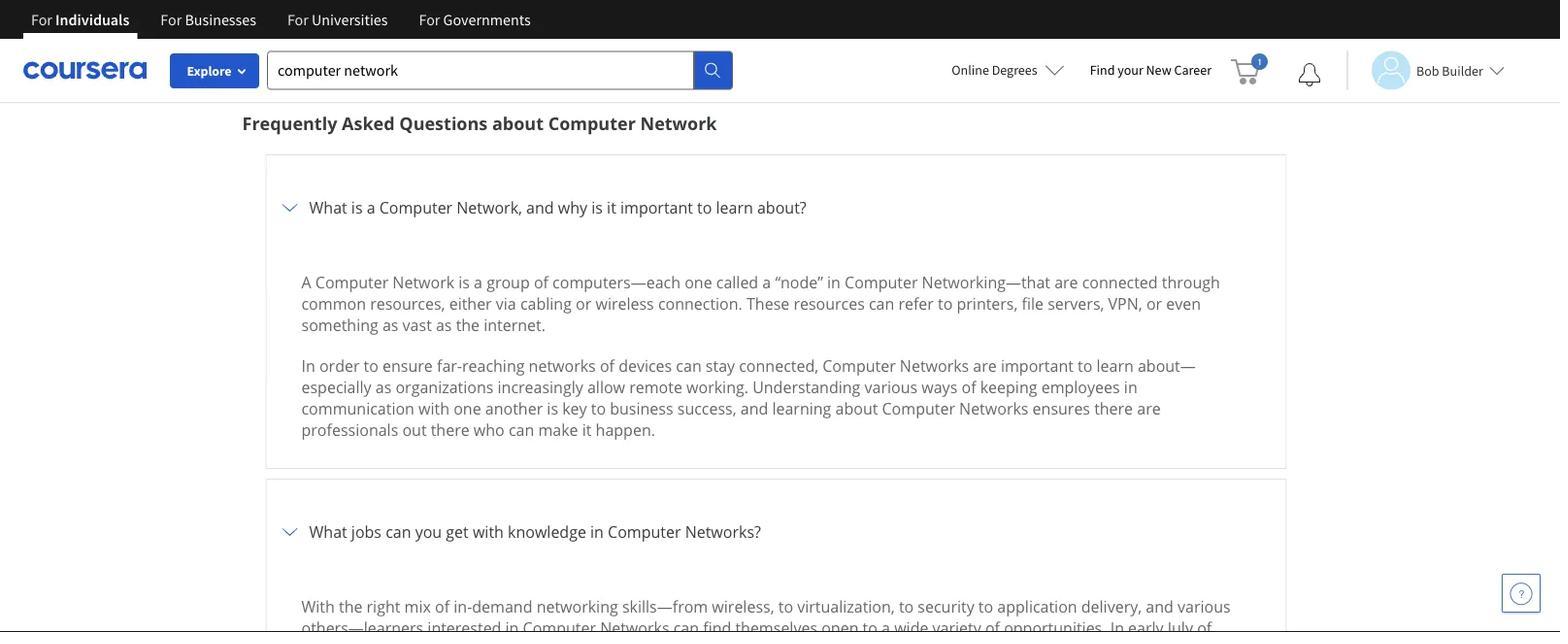 Task type: describe. For each thing, give the bounding box(es) containing it.
find your new career
[[1090, 61, 1212, 79]]

questions
[[399, 111, 488, 135]]

in-
[[454, 596, 472, 617]]

1 or from the left
[[576, 293, 592, 314]]

increasingly
[[498, 376, 583, 397]]

opportunities.
[[1004, 617, 1106, 632]]

reaching
[[462, 355, 525, 376]]

wireless
[[596, 293, 654, 314]]

various inside in order to ensure far-reaching networks of devices can stay connected, computer networks are important to learn about— especially as organizations increasingly allow remote working. understanding various ways of keeping employees in communication with one another is key to business success, and learning about computer networks ensures there are professionals out there who can make it happen.
[[865, 376, 918, 397]]

for businesses
[[161, 10, 256, 29]]

through
[[1162, 272, 1220, 292]]

important inside dropdown button
[[620, 197, 693, 218]]

computer left network, on the top
[[379, 197, 453, 218]]

connected,
[[739, 355, 819, 376]]

coursera image
[[23, 55, 147, 86]]

in inside with the right mix of in-demand networking skills—from wireless, to virtualization, to security to application delivery, and various others—learners interested in computer networks can find themselves open to a wide variety of opportunities. in early july o
[[1110, 617, 1124, 632]]

via
[[496, 293, 516, 314]]

one inside 'a computer network is a group of computers—each one called a "node" in computer networking—that are connected through common resources, either via cabling or wireless connection. these resources can refer to printers, file servers, vpn, or even something as vast as the internet.'
[[685, 272, 712, 292]]

and inside dropdown button
[[526, 197, 554, 218]]

knowledge
[[508, 521, 586, 542]]

builder
[[1442, 62, 1483, 79]]

degrees
[[992, 61, 1038, 79]]

What do you want to learn? text field
[[267, 51, 694, 90]]

understanding
[[753, 376, 861, 397]]

even
[[1166, 293, 1201, 314]]

to up wide
[[899, 596, 914, 617]]

network inside 'a computer network is a group of computers—each one called a "node" in computer networking—that are connected through common resources, either via cabling or wireless connection. these resources can refer to printers, file servers, vpn, or even something as vast as the internet.'
[[393, 272, 454, 292]]

these
[[747, 293, 790, 314]]

network,
[[457, 197, 522, 218]]

0 horizontal spatial are
[[973, 355, 997, 376]]

one inside in order to ensure far-reaching networks of devices can stay connected, computer networks are important to learn about— especially as organizations increasingly allow remote working. understanding various ways of keeping employees in communication with one another is key to business success, and learning about computer networks ensures there are professionals out there who can make it happen.
[[454, 398, 481, 419]]

the inside with the right mix of in-demand networking skills—from wireless, to virtualization, to security to application delivery, and various others—learners interested in computer networks can find themselves open to a wide variety of opportunities. in early july o
[[339, 596, 363, 617]]

asked
[[342, 111, 395, 135]]

to right order
[[364, 355, 379, 376]]

ways
[[922, 376, 958, 397]]

and inside in order to ensure far-reaching networks of devices can stay connected, computer networks are important to learn about— especially as organizations increasingly allow remote working. understanding various ways of keeping employees in communication with one another is key to business success, and learning about computer networks ensures there are professionals out there who can make it happen.
[[741, 398, 768, 419]]

especially
[[301, 376, 371, 397]]

keeping
[[980, 376, 1037, 397]]

find
[[703, 617, 731, 632]]

it inside in order to ensure far-reaching networks of devices can stay connected, computer networks are important to learn about— especially as organizations increasingly allow remote working. understanding various ways of keeping employees in communication with one another is key to business success, and learning about computer networks ensures there are professionals out there who can make it happen.
[[582, 419, 592, 440]]

ensure
[[383, 355, 433, 376]]

in inside in order to ensure far-reaching networks of devices can stay connected, computer networks are important to learn about— especially as organizations increasingly allow remote working. understanding various ways of keeping employees in communication with one another is key to business success, and learning about computer networks ensures there are professionals out there who can make it happen.
[[1124, 376, 1138, 397]]

employees
[[1041, 376, 1120, 397]]

you
[[415, 521, 442, 542]]

file
[[1022, 293, 1044, 314]]

make
[[538, 419, 578, 440]]

what jobs can you get with knowledge in computer networks?
[[309, 521, 761, 542]]

show notifications image
[[1298, 63, 1321, 86]]

for governments
[[419, 10, 531, 29]]

far-
[[437, 355, 462, 376]]

demand
[[472, 596, 533, 617]]

banner navigation
[[16, 0, 546, 39]]

vpn,
[[1108, 293, 1143, 314]]

learn inside dropdown button
[[716, 197, 753, 218]]

computer up why
[[548, 111, 636, 135]]

key
[[562, 398, 587, 419]]

who
[[474, 419, 505, 440]]

cabling
[[520, 293, 572, 314]]

order
[[319, 355, 360, 376]]

important inside in order to ensure far-reaching networks of devices can stay connected, computer networks are important to learn about— especially as organizations increasingly allow remote working. understanding various ways of keeping employees in communication with one another is key to business success, and learning about computer networks ensures there are professionals out there who can make it happen.
[[1001, 355, 1074, 376]]

as right vast
[[436, 314, 452, 335]]

computers—each
[[553, 272, 681, 292]]

0 vertical spatial network
[[640, 111, 717, 135]]

businesses
[[185, 10, 256, 29]]

with inside in order to ensure far-reaching networks of devices can stay connected, computer networks are important to learn about— especially as organizations increasingly allow remote working. understanding various ways of keeping employees in communication with one another is key to business success, and learning about computer networks ensures there are professionals out there who can make it happen.
[[419, 398, 450, 419]]

to inside 'a computer network is a group of computers—each one called a "node" in computer networking—that are connected through common resources, either via cabling or wireless connection. these resources can refer to printers, file servers, vpn, or even something as vast as the internet.'
[[938, 293, 953, 314]]

july
[[1168, 617, 1193, 632]]

remote
[[629, 376, 682, 397]]

variety
[[933, 617, 981, 632]]

refer
[[899, 293, 934, 314]]

about inside in order to ensure far-reaching networks of devices can stay connected, computer networks are important to learn about— especially as organizations increasingly allow remote working. understanding various ways of keeping employees in communication with one another is key to business success, and learning about computer networks ensures there are professionals out there who can make it happen.
[[835, 398, 878, 419]]

networking
[[537, 596, 618, 617]]

can inside dropdown button
[[386, 521, 411, 542]]

called
[[716, 272, 758, 292]]

working.
[[686, 376, 749, 397]]

a computer network is a group of computers—each one called a "node" in computer networking—that are connected through common resources, either via cabling or wireless connection. these resources can refer to printers, file servers, vpn, or even something as vast as the internet.
[[301, 272, 1220, 335]]

of inside 'a computer network is a group of computers—each one called a "node" in computer networking—that are connected through common resources, either via cabling or wireless connection. these resources can refer to printers, file servers, vpn, or even something as vast as the internet.'
[[534, 272, 549, 292]]

wide
[[894, 617, 929, 632]]

jobs
[[351, 521, 382, 542]]

application
[[997, 596, 1077, 617]]

in order to ensure far-reaching networks of devices can stay connected, computer networks are important to learn about— especially as organizations increasingly allow remote working. understanding various ways of keeping employees in communication with one another is key to business success, and learning about computer networks ensures there are professionals out there who can make it happen.
[[301, 355, 1196, 440]]

networks inside with the right mix of in-demand networking skills—from wireless, to virtualization, to security to application delivery, and various others—learners interested in computer networks can find themselves open to a wide variety of opportunities. in early july o
[[600, 617, 669, 632]]

and inside with the right mix of in-demand networking skills—from wireless, to virtualization, to security to application delivery, and various others—learners interested in computer networks can find themselves open to a wide variety of opportunities. in early july o
[[1146, 596, 1174, 617]]

bob builder
[[1417, 62, 1483, 79]]

as inside in order to ensure far-reaching networks of devices can stay connected, computer networks are important to learn about— especially as organizations increasingly allow remote working. understanding various ways of keeping employees in communication with one another is key to business success, and learning about computer networks ensures there are professionals out there who can make it happen.
[[376, 376, 392, 397]]

frequently asked questions about computer network
[[242, 111, 717, 135]]

security
[[918, 596, 975, 617]]

with
[[301, 596, 335, 617]]

a up these
[[762, 272, 771, 292]]

learn inside in order to ensure far-reaching networks of devices can stay connected, computer networks are important to learn about— especially as organizations increasingly allow remote working. understanding various ways of keeping employees in communication with one another is key to business success, and learning about computer networks ensures there are professionals out there who can make it happen.
[[1097, 355, 1134, 376]]

of left in-
[[435, 596, 450, 617]]

individuals
[[55, 10, 129, 29]]

what for what jobs can you get with knowledge in computer networks?
[[309, 521, 347, 542]]

skills—from
[[622, 596, 708, 617]]

another
[[485, 398, 543, 419]]

for for governments
[[419, 10, 440, 29]]

computer up common
[[315, 272, 389, 292]]

resources
[[794, 293, 865, 314]]

what is a computer network, and why is it important to learn about? button
[[278, 167, 1274, 248]]

organizations
[[396, 376, 494, 397]]

frequently
[[242, 111, 337, 135]]

computer up refer
[[845, 272, 918, 292]]

computer up understanding on the bottom
[[823, 355, 896, 376]]

online degrees button
[[936, 49, 1080, 91]]

for for businesses
[[161, 10, 182, 29]]

virtualization,
[[797, 596, 895, 617]]

2 or from the left
[[1147, 293, 1162, 314]]

to right open at bottom right
[[863, 617, 878, 632]]

happen.
[[596, 419, 655, 440]]

explore button
[[170, 53, 259, 88]]

bob builder button
[[1347, 51, 1505, 90]]

a up either
[[474, 272, 483, 292]]

get
[[446, 521, 469, 542]]

to up variety
[[979, 596, 993, 617]]

a inside with the right mix of in-demand networking skills—from wireless, to virtualization, to security to application delivery, and various others—learners interested in computer networks can find themselves open to a wide variety of opportunities. in early july o
[[882, 617, 890, 632]]

computer down the ways
[[882, 398, 955, 419]]

of right the ways
[[962, 376, 976, 397]]

universities
[[312, 10, 388, 29]]



Task type: vqa. For each thing, say whether or not it's contained in the screenshot.
the
yes



Task type: locate. For each thing, give the bounding box(es) containing it.
1 vertical spatial chevron right image
[[278, 520, 301, 543]]

1 horizontal spatial there
[[1094, 398, 1133, 419]]

in inside in order to ensure far-reaching networks of devices can stay connected, computer networks are important to learn about— especially as organizations increasingly allow remote working. understanding various ways of keeping employees in communication with one another is key to business success, and learning about computer networks ensures there are professionals out there who can make it happen.
[[301, 355, 315, 376]]

as
[[382, 314, 399, 335], [436, 314, 452, 335], [376, 376, 392, 397]]

0 horizontal spatial with
[[419, 398, 450, 419]]

in up resources
[[827, 272, 841, 292]]

networks up the ways
[[900, 355, 969, 376]]

are inside 'a computer network is a group of computers—each one called a "node" in computer networking—that are connected through common resources, either via cabling or wireless connection. these resources can refer to printers, file servers, vpn, or even something as vast as the internet.'
[[1055, 272, 1078, 292]]

common
[[301, 293, 366, 314]]

chevron right image inside what jobs can you get with knowledge in computer networks? dropdown button
[[278, 520, 301, 543]]

None search field
[[267, 51, 733, 90]]

0 vertical spatial in
[[301, 355, 315, 376]]

2 vertical spatial are
[[1137, 398, 1161, 419]]

0 vertical spatial with
[[419, 398, 450, 419]]

professionals
[[301, 419, 398, 440]]

0 horizontal spatial in
[[301, 355, 315, 376]]

0 vertical spatial one
[[685, 272, 712, 292]]

0 horizontal spatial and
[[526, 197, 554, 218]]

about down what do you want to learn? text field on the top left
[[492, 111, 544, 135]]

learn left about?
[[716, 197, 753, 218]]

for left universities on the left of the page
[[287, 10, 309, 29]]

to
[[697, 197, 712, 218], [938, 293, 953, 314], [364, 355, 379, 376], [1078, 355, 1093, 376], [591, 398, 606, 419], [778, 596, 793, 617], [899, 596, 914, 617], [979, 596, 993, 617], [863, 617, 878, 632]]

new
[[1146, 61, 1172, 79]]

with
[[419, 398, 450, 419], [473, 521, 504, 542]]

a left wide
[[882, 617, 890, 632]]

2 for from the left
[[161, 10, 182, 29]]

about
[[492, 111, 544, 135], [835, 398, 878, 419]]

chevron right image left jobs
[[278, 520, 301, 543]]

networks?
[[685, 521, 761, 542]]

a inside dropdown button
[[367, 197, 375, 218]]

and
[[526, 197, 554, 218], [741, 398, 768, 419], [1146, 596, 1174, 617]]

2 horizontal spatial are
[[1137, 398, 1161, 419]]

your
[[1118, 61, 1144, 79]]

for left "governments"
[[419, 10, 440, 29]]

1 horizontal spatial in
[[1110, 617, 1124, 632]]

what jobs can you get with knowledge in computer networks? button
[[278, 491, 1274, 573]]

it down key
[[582, 419, 592, 440]]

to down allow
[[591, 398, 606, 419]]

can left stay
[[676, 355, 702, 376]]

1 vertical spatial are
[[973, 355, 997, 376]]

various up 'july'
[[1178, 596, 1231, 617]]

of up the cabling
[[534, 272, 549, 292]]

the up the others—learners
[[339, 596, 363, 617]]

in right employees
[[1124, 376, 1138, 397]]

1 vertical spatial what
[[309, 521, 347, 542]]

computer
[[548, 111, 636, 135], [379, 197, 453, 218], [315, 272, 389, 292], [845, 272, 918, 292], [823, 355, 896, 376], [882, 398, 955, 419], [608, 521, 681, 542], [523, 617, 596, 632]]

one up who
[[454, 398, 481, 419]]

success,
[[677, 398, 737, 419]]

2 chevron right image from the top
[[278, 520, 301, 543]]

learn up employees
[[1097, 355, 1134, 376]]

chevron right image for what jobs can you get with knowledge in computer networks?
[[278, 520, 301, 543]]

what is a computer network, and why is it important to learn about?
[[309, 197, 807, 218]]

to up the themselves
[[778, 596, 793, 617]]

in
[[301, 355, 315, 376], [1110, 617, 1124, 632]]

4 for from the left
[[419, 10, 440, 29]]

1 horizontal spatial or
[[1147, 293, 1162, 314]]

1 vertical spatial network
[[393, 272, 454, 292]]

networking—that
[[922, 272, 1051, 292]]

business
[[610, 398, 673, 419]]

or right "vpn,"
[[1147, 293, 1162, 314]]

2 horizontal spatial and
[[1146, 596, 1174, 617]]

shopping cart: 1 item image
[[1231, 53, 1268, 84]]

it inside dropdown button
[[607, 197, 616, 218]]

and left why
[[526, 197, 554, 218]]

one up connection.
[[685, 272, 712, 292]]

computer down networking
[[523, 617, 596, 632]]

or
[[576, 293, 592, 314], [1147, 293, 1162, 314]]

for for individuals
[[31, 10, 52, 29]]

is up either
[[459, 272, 470, 292]]

networks
[[529, 355, 596, 376]]

and down the working.
[[741, 398, 768, 419]]

in inside with the right mix of in-demand networking skills—from wireless, to virtualization, to security to application delivery, and various others—learners interested in computer networks can find themselves open to a wide variety of opportunities. in early july o
[[505, 617, 519, 632]]

learning
[[772, 398, 831, 419]]

1 horizontal spatial it
[[607, 197, 616, 218]]

1 vertical spatial various
[[1178, 596, 1231, 617]]

online degrees
[[952, 61, 1038, 79]]

is inside in order to ensure far-reaching networks of devices can stay connected, computer networks are important to learn about— especially as organizations increasingly allow remote working. understanding various ways of keeping employees in communication with one another is key to business success, and learning about computer networks ensures there are professionals out there who can make it happen.
[[547, 398, 558, 419]]

computer up skills—from
[[608, 521, 681, 542]]

to right refer
[[938, 293, 953, 314]]

in right knowledge
[[590, 521, 604, 542]]

in down the delivery, at right bottom
[[1110, 617, 1124, 632]]

what left jobs
[[309, 521, 347, 542]]

1 horizontal spatial with
[[473, 521, 504, 542]]

can inside with the right mix of in-demand networking skills—from wireless, to virtualization, to security to application delivery, and various others—learners interested in computer networks can find themselves open to a wide variety of opportunities. in early july o
[[674, 617, 699, 632]]

interested
[[428, 617, 501, 632]]

out
[[402, 419, 427, 440]]

0 vertical spatial and
[[526, 197, 554, 218]]

either
[[449, 293, 492, 314]]

0 vertical spatial networks
[[900, 355, 969, 376]]

what for what is a computer network, and why is it important to learn about?
[[309, 197, 347, 218]]

important right why
[[620, 197, 693, 218]]

in inside 'a computer network is a group of computers—each one called a "node" in computer networking—that are connected through common resources, either via cabling or wireless connection. these resources can refer to printers, file servers, vpn, or even something as vast as the internet.'
[[827, 272, 841, 292]]

allow
[[587, 376, 625, 397]]

it right why
[[607, 197, 616, 218]]

0 horizontal spatial about
[[492, 111, 544, 135]]

group
[[487, 272, 530, 292]]

something
[[301, 314, 378, 335]]

bob
[[1417, 62, 1439, 79]]

are up 'keeping'
[[973, 355, 997, 376]]

1 what from the top
[[309, 197, 347, 218]]

printers,
[[957, 293, 1018, 314]]

and up early
[[1146, 596, 1174, 617]]

0 horizontal spatial important
[[620, 197, 693, 218]]

is
[[351, 197, 363, 218], [592, 197, 603, 218], [459, 272, 470, 292], [547, 398, 558, 419]]

0 horizontal spatial there
[[431, 419, 470, 440]]

1 vertical spatial about
[[835, 398, 878, 419]]

help center image
[[1510, 582, 1533, 605]]

for left businesses
[[161, 10, 182, 29]]

in down demand
[[505, 617, 519, 632]]

0 vertical spatial about
[[492, 111, 544, 135]]

is left key
[[547, 398, 558, 419]]

0 vertical spatial it
[[607, 197, 616, 218]]

chevron right image for what is a computer network, and why is it important to learn about?
[[278, 196, 301, 219]]

1 chevron right image from the top
[[278, 196, 301, 219]]

for universities
[[287, 10, 388, 29]]

1 vertical spatial learn
[[1097, 355, 1134, 376]]

with right the get
[[473, 521, 504, 542]]

0 vertical spatial important
[[620, 197, 693, 218]]

a
[[367, 197, 375, 218], [474, 272, 483, 292], [762, 272, 771, 292], [882, 617, 890, 632]]

to up employees
[[1078, 355, 1093, 376]]

0 vertical spatial what
[[309, 197, 347, 218]]

internet.
[[484, 314, 546, 335]]

there right out
[[431, 419, 470, 440]]

networks
[[900, 355, 969, 376], [959, 398, 1029, 419], [600, 617, 669, 632]]

with the right mix of in-demand networking skills—from wireless, to virtualization, to security to application delivery, and various others—learners interested in computer networks can find themselves open to a wide variety of opportunities. in early july o
[[301, 596, 1231, 632]]

can down skills—from
[[674, 617, 699, 632]]

about—
[[1138, 355, 1196, 376]]

1 horizontal spatial one
[[685, 272, 712, 292]]

can left you
[[386, 521, 411, 542]]

it
[[607, 197, 616, 218], [582, 419, 592, 440]]

is down asked
[[351, 197, 363, 218]]

1 horizontal spatial network
[[640, 111, 717, 135]]

or right the cabling
[[576, 293, 592, 314]]

collapsed list
[[266, 154, 1287, 632]]

computer inside with the right mix of in-demand networking skills—from wireless, to virtualization, to security to application delivery, and various others—learners interested in computer networks can find themselves open to a wide variety of opportunities. in early july o
[[523, 617, 596, 632]]

are down about—
[[1137, 398, 1161, 419]]

0 vertical spatial the
[[456, 314, 480, 335]]

of right variety
[[985, 617, 1000, 632]]

explore
[[187, 62, 232, 80]]

are
[[1055, 272, 1078, 292], [973, 355, 997, 376], [1137, 398, 1161, 419]]

is inside 'a computer network is a group of computers—each one called a "node" in computer networking—that are connected through common resources, either via cabling or wireless connection. these resources can refer to printers, file servers, vpn, or even something as vast as the internet.'
[[459, 272, 470, 292]]

resources,
[[370, 293, 445, 314]]

1 vertical spatial with
[[473, 521, 504, 542]]

2 vertical spatial networks
[[600, 617, 669, 632]]

1 horizontal spatial various
[[1178, 596, 1231, 617]]

0 vertical spatial are
[[1055, 272, 1078, 292]]

about?
[[757, 197, 807, 218]]

open
[[822, 617, 859, 632]]

2 vertical spatial and
[[1146, 596, 1174, 617]]

1 horizontal spatial important
[[1001, 355, 1074, 376]]

chevron right image inside what is a computer network, and why is it important to learn about? dropdown button
[[278, 196, 301, 219]]

a down asked
[[367, 197, 375, 218]]

devices
[[619, 355, 672, 376]]

0 vertical spatial chevron right image
[[278, 196, 301, 219]]

for individuals
[[31, 10, 129, 29]]

about down understanding on the bottom
[[835, 398, 878, 419]]

1 vertical spatial networks
[[959, 398, 1029, 419]]

ensures
[[1033, 398, 1090, 419]]

0 horizontal spatial various
[[865, 376, 918, 397]]

of up allow
[[600, 355, 615, 376]]

networks down 'keeping'
[[959, 398, 1029, 419]]

for left individuals
[[31, 10, 52, 29]]

0 vertical spatial various
[[865, 376, 918, 397]]

early
[[1128, 617, 1164, 632]]

what up a
[[309, 197, 347, 218]]

online
[[952, 61, 989, 79]]

1 vertical spatial it
[[582, 419, 592, 440]]

0 horizontal spatial one
[[454, 398, 481, 419]]

are up servers,
[[1055, 272, 1078, 292]]

connected
[[1082, 272, 1158, 292]]

with inside dropdown button
[[473, 521, 504, 542]]

0 horizontal spatial the
[[339, 596, 363, 617]]

as left vast
[[382, 314, 399, 335]]

2 what from the top
[[309, 521, 347, 542]]

others—learners
[[301, 617, 424, 632]]

0 horizontal spatial it
[[582, 419, 592, 440]]

various
[[865, 376, 918, 397], [1178, 596, 1231, 617]]

1 vertical spatial the
[[339, 596, 363, 617]]

0 horizontal spatial learn
[[716, 197, 753, 218]]

servers,
[[1048, 293, 1104, 314]]

chevron right image up a
[[278, 196, 301, 219]]

can inside 'a computer network is a group of computers—each one called a "node" in computer networking—that are connected through common resources, either via cabling or wireless connection. these resources can refer to printers, file servers, vpn, or even something as vast as the internet.'
[[869, 293, 894, 314]]

wireless,
[[712, 596, 774, 617]]

1 vertical spatial and
[[741, 398, 768, 419]]

1 horizontal spatial the
[[456, 314, 480, 335]]

themselves
[[735, 617, 818, 632]]

1 vertical spatial important
[[1001, 355, 1074, 376]]

in
[[827, 272, 841, 292], [1124, 376, 1138, 397], [590, 521, 604, 542], [505, 617, 519, 632]]

chevron right image
[[278, 196, 301, 219], [278, 520, 301, 543]]

to left about?
[[697, 197, 712, 218]]

delivery,
[[1081, 596, 1142, 617]]

the inside 'a computer network is a group of computers—each one called a "node" in computer networking—that are connected through common resources, either via cabling or wireless connection. these resources can refer to printers, file servers, vpn, or even something as vast as the internet.'
[[456, 314, 480, 335]]

networks down skills—from
[[600, 617, 669, 632]]

as down ensure
[[376, 376, 392, 397]]

is right why
[[592, 197, 603, 218]]

governments
[[443, 10, 531, 29]]

important
[[620, 197, 693, 218], [1001, 355, 1074, 376]]

0 vertical spatial learn
[[716, 197, 753, 218]]

in inside dropdown button
[[590, 521, 604, 542]]

in left order
[[301, 355, 315, 376]]

the down either
[[456, 314, 480, 335]]

1 for from the left
[[31, 10, 52, 29]]

right
[[367, 596, 400, 617]]

1 vertical spatial one
[[454, 398, 481, 419]]

stay
[[706, 355, 735, 376]]

can left refer
[[869, 293, 894, 314]]

various left the ways
[[865, 376, 918, 397]]

there down employees
[[1094, 398, 1133, 419]]

1 horizontal spatial about
[[835, 398, 878, 419]]

learn
[[716, 197, 753, 218], [1097, 355, 1134, 376]]

for
[[31, 10, 52, 29], [161, 10, 182, 29], [287, 10, 309, 29], [419, 10, 440, 29]]

0 horizontal spatial network
[[393, 272, 454, 292]]

various inside with the right mix of in-demand networking skills—from wireless, to virtualization, to security to application delivery, and various others—learners interested in computer networks can find themselves open to a wide variety of opportunities. in early july o
[[1178, 596, 1231, 617]]

1 horizontal spatial and
[[741, 398, 768, 419]]

1 vertical spatial in
[[1110, 617, 1124, 632]]

important up 'keeping'
[[1001, 355, 1074, 376]]

for for universities
[[287, 10, 309, 29]]

1 horizontal spatial are
[[1055, 272, 1078, 292]]

0 horizontal spatial or
[[576, 293, 592, 314]]

to inside what is a computer network, and why is it important to learn about? dropdown button
[[697, 197, 712, 218]]

1 horizontal spatial learn
[[1097, 355, 1134, 376]]

can down the another
[[509, 419, 534, 440]]

3 for from the left
[[287, 10, 309, 29]]

a
[[301, 272, 311, 292]]

with down 'organizations'
[[419, 398, 450, 419]]



